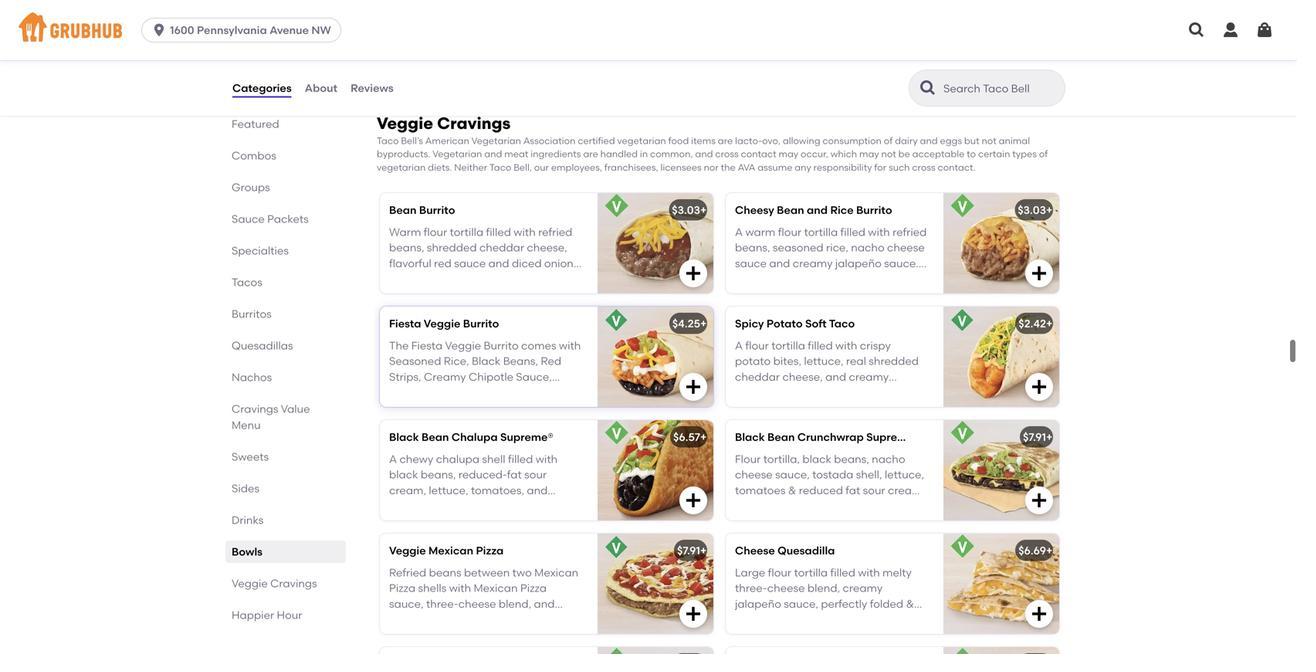 Task type: vqa. For each thing, say whether or not it's contained in the screenshot.
Spicy Potato Soft Taco image
yes



Task type: locate. For each thing, give the bounding box(es) containing it.
tomatoes, up ovo,
[[735, 60, 788, 73]]

1 $3.03 + from the left
[[672, 203, 707, 217]]

0 vertical spatial ranch
[[850, 29, 881, 42]]

1 horizontal spatial reduced-
[[509, 44, 557, 57]]

sweets
[[232, 450, 269, 463]]

of right types
[[1039, 148, 1048, 160]]

$3.03 for cheesy bean and rice burrito
[[1018, 203, 1046, 217]]

0 horizontal spatial guacamole.
[[500, 76, 563, 89]]

$6.57
[[673, 430, 700, 444]]

may
[[779, 148, 799, 160], [859, 148, 879, 160]]

tomatoes, inside a chewy chalupa shell filled with black beans, reduced-fat sour cream, lettuce, tomatoes, and three-cheese blend.
[[471, 484, 524, 497]]

tomatoes, up 'blend.'
[[471, 484, 524, 497]]

1 horizontal spatial $7.91 +
[[1023, 430, 1053, 444]]

types
[[1012, 148, 1037, 160]]

lettuce, inside seasoned rice and black beans topped with avocado ranch sauce, reduced-fat sour cream, lettuce, tomatoes, real cheddar cheese and guacamole.
[[866, 44, 905, 57]]

mexican right "two"
[[534, 566, 578, 579]]

not up the certain
[[982, 135, 997, 146]]

1 horizontal spatial seasoned
[[735, 13, 787, 26]]

$7.91
[[1023, 430, 1046, 444], [677, 544, 700, 557]]

Search Taco Bell search field
[[942, 81, 1060, 96]]

1 black from the left
[[389, 430, 419, 444]]

0 vertical spatial are
[[718, 135, 733, 146]]

0 horizontal spatial may
[[779, 148, 799, 160]]

0 horizontal spatial not
[[881, 148, 896, 160]]

the
[[721, 162, 736, 173]]

0 vertical spatial cravings
[[437, 113, 511, 133]]

1 horizontal spatial taco
[[489, 162, 511, 173]]

quesadilla
[[778, 544, 835, 557]]

sour inside seasoned rice and black beans topped with avocado ranch sauce, reduced-fat sour cream, lettuce, tomatoes, real cheddar cheese and guacamole.
[[801, 44, 823, 57]]

ranch
[[850, 29, 881, 42], [439, 44, 469, 57]]

a left chewy
[[389, 452, 397, 465]]

categories button
[[232, 60, 292, 116]]

0 horizontal spatial sour
[[389, 60, 412, 73]]

1 horizontal spatial ranch
[[850, 29, 881, 42]]

supreme® for black bean crunchwrap supreme®
[[866, 430, 920, 444]]

1 supreme® from the left
[[500, 430, 553, 444]]

are right items
[[718, 135, 733, 146]]

ranch inside "seasoned rice and black beans topped with grilled chicken, avocado ranch sauce, reduced-fat sour cream, lettuce, tomatoes, real cheddar cheese and guacamole."
[[439, 44, 469, 57]]

sauce, inside the refried beans between two mexican pizza shells with mexican pizza sauce, three-cheese blend, and tomatoes on top.
[[389, 597, 424, 610]]

supreme®
[[500, 430, 553, 444], [866, 430, 920, 444]]

cheese
[[735, 544, 775, 557]]

black for black bean crunchwrap supreme®
[[735, 430, 765, 444]]

1 horizontal spatial vegetarian
[[617, 135, 666, 146]]

occur,
[[801, 148, 828, 160]]

cheddar inside "seasoned rice and black beans topped with grilled chicken, avocado ranch sauce, reduced-fat sour cream, lettuce, tomatoes, real cheddar cheese and guacamole."
[[389, 76, 434, 89]]

$3.03 down licensees
[[672, 203, 700, 217]]

0 horizontal spatial vegetarian
[[377, 162, 426, 173]]

1 topped from the left
[[389, 29, 428, 42]]

guacamole. down chicken, at the left top of the page
[[500, 76, 563, 89]]

$3.03 for bean burrito
[[672, 203, 700, 217]]

1 horizontal spatial may
[[859, 148, 879, 160]]

2 vertical spatial cravings
[[270, 577, 317, 590]]

a inside a chewy chalupa shell filled with black beans, reduced-fat sour cream, lettuce, tomatoes, and three-cheese blend.
[[389, 452, 397, 465]]

value
[[281, 402, 310, 415]]

vegetarian down "american"
[[432, 148, 482, 160]]

mexican down between
[[474, 582, 518, 595]]

2 $3.03 + from the left
[[1018, 203, 1053, 217]]

cravings inside veggie cravings taco bell's american vegetarian association certified vegetarian food items are lacto-ovo, allowing consumption of dairy and eggs but not animal byproducts. vegetarian and meat ingredients are handled in common, and cross contact may occur, which may not be acceptable to certain types of vegetarian diets. neither taco bell, our employees, franchisees, licensees nor the ava assume any responsibility for such cross contact.
[[437, 113, 511, 133]]

1 vertical spatial power menu bowl - veggie image
[[598, 647, 713, 654]]

black inside seasoned rice and black beans topped with avocado ranch sauce, reduced-fat sour cream, lettuce, tomatoes, real cheddar cheese and guacamole.
[[835, 13, 864, 26]]

cheddar inside seasoned rice and black beans topped with avocado ranch sauce, reduced-fat sour cream, lettuce, tomatoes, real cheddar cheese and guacamole.
[[814, 60, 859, 73]]

0 horizontal spatial seasoned
[[389, 13, 441, 26]]

0 horizontal spatial $7.91 +
[[677, 544, 707, 557]]

veggie inside veggie cravings taco bell's american vegetarian association certified vegetarian food items are lacto-ovo, allowing consumption of dairy and eggs but not animal byproducts. vegetarian and meat ingredients are handled in common, and cross contact may occur, which may not be acceptable to certain types of vegetarian diets. neither taco bell, our employees, franchisees, licensees nor the ava assume any responsibility for such cross contact.
[[377, 113, 433, 133]]

franchisees,
[[604, 162, 658, 173]]

tomatoes,
[[496, 60, 549, 73], [735, 60, 788, 73], [471, 484, 524, 497]]

black bean crunchwrap supreme® image
[[944, 420, 1059, 520]]

supreme® up shell
[[500, 430, 553, 444]]

1 horizontal spatial fat
[[557, 44, 572, 57]]

filled
[[808, 339, 833, 352], [508, 452, 533, 465]]

+ for spicy potato soft taco
[[1046, 317, 1053, 330]]

1 seasoned from the left
[[389, 13, 441, 26]]

certified
[[578, 135, 615, 146]]

+ for black bean crunchwrap supreme®
[[1046, 430, 1053, 444]]

seasoned
[[389, 13, 441, 26], [735, 13, 787, 26]]

rice inside "seasoned rice and black beans topped with grilled chicken, avocado ranch sauce, reduced-fat sour cream, lettuce, tomatoes, real cheddar cheese and guacamole."
[[444, 13, 463, 26]]

with inside the refried beans between two mexican pizza shells with mexican pizza sauce, three-cheese blend, and tomatoes on top.
[[449, 582, 471, 595]]

1 vertical spatial a
[[389, 452, 397, 465]]

cheese quesadilla
[[735, 544, 835, 557]]

topped for ranch
[[389, 29, 428, 42]]

cheddar up the 'chipotle'
[[735, 370, 780, 383]]

0 horizontal spatial supreme®
[[500, 430, 553, 444]]

0 horizontal spatial fat
[[507, 468, 522, 481]]

$4.25 +
[[672, 317, 707, 330]]

power menu bowl - veggie image down veggie mexican pizza image
[[598, 647, 713, 654]]

$4.25
[[672, 317, 700, 330]]

eggs
[[940, 135, 962, 146]]

black
[[389, 430, 419, 444], [735, 430, 765, 444]]

0 horizontal spatial ranch
[[439, 44, 469, 57]]

2 topped from the left
[[735, 29, 774, 42]]

$3.03 + down licensees
[[672, 203, 707, 217]]

sour inside "seasoned rice and black beans topped with grilled chicken, avocado ranch sauce, reduced-fat sour cream, lettuce, tomatoes, real cheddar cheese and guacamole."
[[389, 60, 412, 73]]

black down the 'chipotle'
[[735, 430, 765, 444]]

pizza
[[476, 544, 504, 557], [389, 582, 416, 595], [520, 582, 547, 595]]

of
[[884, 135, 893, 146], [1039, 148, 1048, 160]]

0 horizontal spatial black
[[389, 430, 419, 444]]

lettuce, inside "seasoned rice and black beans topped with grilled chicken, avocado ranch sauce, reduced-fat sour cream, lettuce, tomatoes, real cheddar cheese and guacamole."
[[454, 60, 493, 73]]

0 horizontal spatial burrito
[[419, 203, 455, 217]]

0 vertical spatial cross
[[715, 148, 739, 160]]

0 horizontal spatial cross
[[715, 148, 739, 160]]

a
[[735, 339, 743, 352], [389, 452, 397, 465]]

seasoned rice and black beans topped with grilled chicken, avocado ranch sauce, reduced-fat sour cream, lettuce, tomatoes, real cheddar cheese and guacamole.
[[389, 13, 572, 89]]

0 horizontal spatial taco
[[377, 135, 399, 146]]

taco right soft
[[829, 317, 855, 330]]

seasoned inside "seasoned rice and black beans topped with grilled chicken, avocado ranch sauce, reduced-fat sour cream, lettuce, tomatoes, real cheddar cheese and guacamole."
[[389, 13, 441, 26]]

black inside "seasoned rice and black beans topped with grilled chicken, avocado ranch sauce, reduced-fat sour cream, lettuce, tomatoes, real cheddar cheese and guacamole."
[[489, 13, 518, 26]]

0 horizontal spatial three-
[[389, 499, 421, 512]]

cream, inside a chewy chalupa shell filled with black beans, reduced-fat sour cream, lettuce, tomatoes, and three-cheese blend.
[[389, 484, 426, 497]]

1 rice from the left
[[444, 13, 463, 26]]

1 horizontal spatial sour
[[524, 468, 547, 481]]

veggie down bowls
[[232, 577, 268, 590]]

0 vertical spatial $7.91
[[1023, 430, 1046, 444]]

1 horizontal spatial real
[[791, 60, 811, 73]]

svg image for bean burrito image
[[684, 264, 703, 283]]

1 horizontal spatial beans
[[521, 13, 553, 26]]

search icon image
[[919, 79, 937, 97]]

fat
[[557, 44, 572, 57], [784, 44, 798, 57], [507, 468, 522, 481]]

pizza up between
[[476, 544, 504, 557]]

1 horizontal spatial guacamole.
[[735, 76, 798, 89]]

cheddar inside a flour tortilla filled with crispy potato bites, lettuce, real shredded cheddar cheese, and creamy chipotle sauce.
[[735, 370, 780, 383]]

main navigation navigation
[[0, 0, 1297, 60]]

1 horizontal spatial $7.91
[[1023, 430, 1046, 444]]

0 horizontal spatial $7.91
[[677, 544, 700, 557]]

0 vertical spatial taco
[[377, 135, 399, 146]]

vegetarian up meat
[[472, 135, 521, 146]]

two
[[512, 566, 532, 579]]

topped
[[389, 29, 428, 42], [735, 29, 774, 42]]

1 horizontal spatial cheddar
[[735, 370, 780, 383]]

0 horizontal spatial pizza
[[389, 582, 416, 595]]

filled inside a chewy chalupa shell filled with black beans, reduced-fat sour cream, lettuce, tomatoes, and three-cheese blend.
[[508, 452, 533, 465]]

0 horizontal spatial black
[[389, 468, 418, 481]]

cheddar up bell's
[[389, 76, 434, 89]]

may up the "for"
[[859, 148, 879, 160]]

seasoned inside seasoned rice and black beans topped with avocado ranch sauce, reduced-fat sour cream, lettuce, tomatoes, real cheddar cheese and guacamole.
[[735, 13, 787, 26]]

filled down soft
[[808, 339, 833, 352]]

for
[[874, 162, 887, 173]]

three- down beans,
[[389, 499, 421, 512]]

beans for chicken,
[[521, 13, 553, 26]]

topped inside "seasoned rice and black beans topped with grilled chicken, avocado ranch sauce, reduced-fat sour cream, lettuce, tomatoes, real cheddar cheese and guacamole."
[[389, 29, 428, 42]]

beans inside seasoned rice and black beans topped with avocado ranch sauce, reduced-fat sour cream, lettuce, tomatoes, real cheddar cheese and guacamole.
[[867, 13, 899, 26]]

are down the certified
[[583, 148, 598, 160]]

svg image
[[1188, 21, 1206, 39], [1222, 21, 1240, 39], [1030, 52, 1049, 70], [684, 264, 703, 283], [1030, 264, 1049, 283], [1030, 378, 1049, 396], [1030, 491, 1049, 510], [1030, 605, 1049, 623]]

0 vertical spatial $7.91 +
[[1023, 430, 1053, 444]]

1 horizontal spatial black
[[735, 430, 765, 444]]

with inside seasoned rice and black beans topped with avocado ranch sauce, reduced-fat sour cream, lettuce, tomatoes, real cheddar cheese and guacamole.
[[776, 29, 798, 42]]

svg image
[[1256, 21, 1274, 39], [151, 22, 167, 38], [684, 52, 703, 70], [684, 378, 703, 396], [684, 491, 703, 510], [684, 605, 703, 623]]

1 horizontal spatial $3.03
[[1018, 203, 1046, 217]]

2 black from the left
[[735, 430, 765, 444]]

mexican
[[429, 544, 473, 557], [534, 566, 578, 579], [474, 582, 518, 595]]

+ for veggie mexican pizza
[[700, 544, 707, 557]]

1 horizontal spatial are
[[718, 135, 733, 146]]

0 vertical spatial of
[[884, 135, 893, 146]]

burritos
[[232, 307, 272, 320]]

1 vertical spatial cream,
[[414, 60, 451, 73]]

and
[[466, 13, 487, 26], [812, 13, 833, 26], [901, 60, 922, 73], [477, 76, 498, 89], [920, 135, 938, 146], [484, 148, 502, 160], [695, 148, 713, 160], [807, 203, 828, 217], [826, 370, 846, 383], [527, 484, 548, 497], [534, 597, 555, 610]]

cravings up hour
[[270, 577, 317, 590]]

1 vertical spatial $7.91 +
[[677, 544, 707, 557]]

1 horizontal spatial power menu bowl - veggie image
[[944, 0, 1059, 81]]

happier
[[232, 608, 274, 622]]

vegetarian up in
[[617, 135, 666, 146]]

+ for black bean chalupa supreme®
[[700, 430, 707, 444]]

cravings up "american"
[[437, 113, 511, 133]]

2 vertical spatial taco
[[829, 317, 855, 330]]

a for a flour tortilla filled with crispy potato bites, lettuce, real shredded cheddar cheese, and creamy chipotle sauce.
[[735, 339, 743, 352]]

1 vertical spatial three-
[[426, 597, 459, 610]]

cheesy roll up image
[[944, 647, 1059, 654]]

cross down acceptable
[[912, 162, 936, 173]]

contact
[[741, 148, 776, 160]]

and inside a flour tortilla filled with crispy potato bites, lettuce, real shredded cheddar cheese, and creamy chipotle sauce.
[[826, 370, 846, 383]]

guacamole. inside "seasoned rice and black beans topped with grilled chicken, avocado ranch sauce, reduced-fat sour cream, lettuce, tomatoes, real cheddar cheese and guacamole."
[[500, 76, 563, 89]]

0 horizontal spatial rice
[[444, 13, 463, 26]]

1600
[[170, 24, 194, 37]]

1 vertical spatial sour
[[389, 60, 412, 73]]

2 supreme® from the left
[[866, 430, 920, 444]]

2 seasoned from the left
[[735, 13, 787, 26]]

byproducts.
[[377, 148, 430, 160]]

on
[[442, 613, 456, 626]]

cross up the
[[715, 148, 739, 160]]

pizza down the refried
[[389, 582, 416, 595]]

1 horizontal spatial of
[[1039, 148, 1048, 160]]

0 horizontal spatial beans
[[429, 566, 461, 579]]

1 horizontal spatial topped
[[735, 29, 774, 42]]

cheese inside a chewy chalupa shell filled with black beans, reduced-fat sour cream, lettuce, tomatoes, and three-cheese blend.
[[421, 499, 459, 512]]

reduced-
[[509, 44, 557, 57], [735, 44, 784, 57], [459, 468, 507, 481]]

2 rice from the left
[[790, 13, 809, 26]]

1 may from the left
[[779, 148, 799, 160]]

veggie up bell's
[[377, 113, 433, 133]]

not left be
[[881, 148, 896, 160]]

rice inside seasoned rice and black beans topped with avocado ranch sauce, reduced-fat sour cream, lettuce, tomatoes, real cheddar cheese and guacamole.
[[790, 13, 809, 26]]

power menu bowl - veggie image
[[944, 0, 1059, 81], [598, 647, 713, 654]]

beans inside the refried beans between two mexican pizza shells with mexican pizza sauce, three-cheese blend, and tomatoes on top.
[[429, 566, 461, 579]]

categories
[[232, 81, 292, 94]]

bean burrito image
[[598, 193, 713, 293]]

pennsylvania
[[197, 24, 267, 37]]

burrito right rice at the top right of page
[[856, 203, 892, 217]]

0 vertical spatial not
[[982, 135, 997, 146]]

filled inside a flour tortilla filled with crispy potato bites, lettuce, real shredded cheddar cheese, and creamy chipotle sauce.
[[808, 339, 833, 352]]

of left "dairy"
[[884, 135, 893, 146]]

black for ranch
[[835, 13, 864, 26]]

0 vertical spatial vegetarian
[[472, 135, 521, 146]]

1 horizontal spatial $3.03 +
[[1018, 203, 1053, 217]]

2 horizontal spatial sour
[[801, 44, 823, 57]]

0 vertical spatial three-
[[389, 499, 421, 512]]

1 vertical spatial not
[[881, 148, 896, 160]]

2 horizontal spatial cheddar
[[814, 60, 859, 73]]

real up the allowing
[[791, 60, 811, 73]]

black up chewy
[[389, 430, 419, 444]]

2 vertical spatial cheddar
[[735, 370, 780, 383]]

topped inside seasoned rice and black beans topped with avocado ranch sauce, reduced-fat sour cream, lettuce, tomatoes, real cheddar cheese and guacamole.
[[735, 29, 774, 42]]

cravings up menu
[[232, 402, 278, 415]]

1 horizontal spatial not
[[982, 135, 997, 146]]

veggie for veggie cravings taco bell's american vegetarian association certified vegetarian food items are lacto-ovo, allowing consumption of dairy and eggs but not animal byproducts. vegetarian and meat ingredients are handled in common, and cross contact may occur, which may not be acceptable to certain types of vegetarian diets. neither taco bell, our employees, franchisees, licensees nor the ava assume any responsibility for such cross contact.
[[377, 113, 433, 133]]

chalupa
[[452, 430, 498, 444]]

nw
[[311, 24, 331, 37]]

beans inside "seasoned rice and black beans topped with grilled chicken, avocado ranch sauce, reduced-fat sour cream, lettuce, tomatoes, real cheddar cheese and guacamole."
[[521, 13, 553, 26]]

spicy
[[735, 317, 764, 330]]

svg image for power menu bowl image
[[684, 52, 703, 70]]

taco
[[377, 135, 399, 146], [489, 162, 511, 173], [829, 317, 855, 330]]

shells
[[418, 582, 447, 595]]

veggie up the refried
[[389, 544, 426, 557]]

$3.03
[[672, 203, 700, 217], [1018, 203, 1046, 217]]

2 horizontal spatial burrito
[[856, 203, 892, 217]]

guacamole. up ovo,
[[735, 76, 798, 89]]

real up association
[[552, 60, 572, 73]]

1 horizontal spatial black
[[489, 13, 518, 26]]

real
[[552, 60, 572, 73], [791, 60, 811, 73], [846, 354, 866, 368]]

seasoned for seasoned rice and black beans topped with avocado ranch sauce, reduced-fat sour cream, lettuce, tomatoes, real cheddar cheese and guacamole.
[[735, 13, 787, 26]]

veggie
[[377, 113, 433, 133], [424, 317, 461, 330], [389, 544, 426, 557], [232, 577, 268, 590]]

combos
[[232, 149, 276, 162]]

bean down sauce.
[[768, 430, 795, 444]]

real inside seasoned rice and black beans topped with avocado ranch sauce, reduced-fat sour cream, lettuce, tomatoes, real cheddar cheese and guacamole.
[[791, 60, 811, 73]]

with inside "seasoned rice and black beans topped with grilled chicken, avocado ranch sauce, reduced-fat sour cream, lettuce, tomatoes, real cheddar cheese and guacamole."
[[430, 29, 452, 42]]

burrito down diets.
[[419, 203, 455, 217]]

+ for fiesta veggie burrito
[[700, 317, 707, 330]]

supreme® right crunchwrap
[[866, 430, 920, 444]]

+ for cheese quesadilla
[[1046, 544, 1053, 557]]

0 vertical spatial power menu bowl - veggie image
[[944, 0, 1059, 81]]

1 horizontal spatial three-
[[426, 597, 459, 610]]

vegetarian
[[472, 135, 521, 146], [432, 148, 482, 160]]

1 vertical spatial cravings
[[232, 402, 278, 415]]

cheddar
[[814, 60, 859, 73], [389, 76, 434, 89], [735, 370, 780, 383]]

1 vertical spatial mexican
[[534, 566, 578, 579]]

0 horizontal spatial of
[[884, 135, 893, 146]]

svg image for veggie mexican pizza image
[[684, 605, 703, 623]]

0 horizontal spatial topped
[[389, 29, 428, 42]]

bean up chewy
[[422, 430, 449, 444]]

reviews button
[[350, 60, 394, 116]]

1 $3.03 from the left
[[672, 203, 700, 217]]

avocado inside seasoned rice and black beans topped with avocado ranch sauce, reduced-fat sour cream, lettuce, tomatoes, real cheddar cheese and guacamole.
[[801, 29, 848, 42]]

1 guacamole. from the left
[[500, 76, 563, 89]]

a left flour
[[735, 339, 743, 352]]

contact.
[[938, 162, 976, 173]]

$6.57 +
[[673, 430, 707, 444]]

burrito right the "fiesta"
[[463, 317, 499, 330]]

real up creamy
[[846, 354, 866, 368]]

vegetarian down byproducts.
[[377, 162, 426, 173]]

not
[[982, 135, 997, 146], [881, 148, 896, 160]]

may down the allowing
[[779, 148, 799, 160]]

tomatoes, down chicken, at the left top of the page
[[496, 60, 549, 73]]

bean right cheesy
[[777, 203, 804, 217]]

sour
[[801, 44, 823, 57], [389, 60, 412, 73], [524, 468, 547, 481]]

lettuce, inside a flour tortilla filled with crispy potato bites, lettuce, real shredded cheddar cheese, and creamy chipotle sauce.
[[804, 354, 844, 368]]

2 vertical spatial cream,
[[389, 484, 426, 497]]

mexican up shells
[[429, 544, 473, 557]]

cheddar up consumption
[[814, 60, 859, 73]]

in
[[640, 148, 648, 160]]

2 $3.03 from the left
[[1018, 203, 1046, 217]]

0 vertical spatial sour
[[801, 44, 823, 57]]

three- up on
[[426, 597, 459, 610]]

0 horizontal spatial avocado
[[389, 44, 436, 57]]

veggie for veggie mexican pizza
[[389, 544, 426, 557]]

1 horizontal spatial avocado
[[801, 29, 848, 42]]

$3.03 down types
[[1018, 203, 1046, 217]]

0 horizontal spatial reduced-
[[459, 468, 507, 481]]

0 horizontal spatial real
[[552, 60, 572, 73]]

bean
[[389, 203, 417, 217], [777, 203, 804, 217], [422, 430, 449, 444], [768, 430, 795, 444]]

$3.03 + down types
[[1018, 203, 1053, 217]]

real inside a flour tortilla filled with crispy potato bites, lettuce, real shredded cheddar cheese, and creamy chipotle sauce.
[[846, 354, 866, 368]]

taco up byproducts.
[[377, 135, 399, 146]]

sauce,
[[883, 29, 918, 42], [472, 44, 506, 57], [389, 597, 424, 610]]

pizza down "two"
[[520, 582, 547, 595]]

three- inside the refried beans between two mexican pizza shells with mexican pizza sauce, three-cheese blend, and tomatoes on top.
[[426, 597, 459, 610]]

0 vertical spatial cheddar
[[814, 60, 859, 73]]

quesadillas
[[232, 339, 293, 352]]

acceptable
[[912, 148, 965, 160]]

0 vertical spatial avocado
[[801, 29, 848, 42]]

2 horizontal spatial sauce,
[[883, 29, 918, 42]]

2 guacamole. from the left
[[735, 76, 798, 89]]

with inside a chewy chalupa shell filled with black beans, reduced-fat sour cream, lettuce, tomatoes, and three-cheese blend.
[[536, 452, 558, 465]]

1 horizontal spatial pizza
[[476, 544, 504, 557]]

supreme® for black bean chalupa supreme®
[[500, 430, 553, 444]]

filled right shell
[[508, 452, 533, 465]]

tomatoes, inside seasoned rice and black beans topped with avocado ranch sauce, reduced-fat sour cream, lettuce, tomatoes, real cheddar cheese and guacamole.
[[735, 60, 788, 73]]

creamy
[[849, 370, 889, 383]]

1 horizontal spatial a
[[735, 339, 743, 352]]

black for black bean chalupa supreme®
[[389, 430, 419, 444]]

rice
[[444, 13, 463, 26], [790, 13, 809, 26]]

1 vertical spatial vegetarian
[[377, 162, 426, 173]]

1 horizontal spatial sauce,
[[472, 44, 506, 57]]

0 horizontal spatial filled
[[508, 452, 533, 465]]

0 vertical spatial a
[[735, 339, 743, 352]]

power menu bowl - veggie image up "search taco bell" "search box"
[[944, 0, 1059, 81]]

black bean chalupa supreme®
[[389, 430, 553, 444]]

about
[[305, 81, 337, 94]]

cheesy bean and rice burrito image
[[944, 193, 1059, 293]]

taco down meat
[[489, 162, 511, 173]]

1 vertical spatial filled
[[508, 452, 533, 465]]

1 vertical spatial sauce,
[[472, 44, 506, 57]]

a inside a flour tortilla filled with crispy potato bites, lettuce, real shredded cheddar cheese, and creamy chipotle sauce.
[[735, 339, 743, 352]]

0 horizontal spatial $3.03
[[672, 203, 700, 217]]

veggie for veggie cravings
[[232, 577, 268, 590]]

2 horizontal spatial real
[[846, 354, 866, 368]]

0 vertical spatial sauce,
[[883, 29, 918, 42]]

1 horizontal spatial cross
[[912, 162, 936, 173]]

sour inside a chewy chalupa shell filled with black beans, reduced-fat sour cream, lettuce, tomatoes, and three-cheese blend.
[[524, 468, 547, 481]]

guacamole.
[[500, 76, 563, 89], [735, 76, 798, 89]]



Task type: describe. For each thing, give the bounding box(es) containing it.
lettuce, inside a chewy chalupa shell filled with black beans, reduced-fat sour cream, lettuce, tomatoes, and three-cheese blend.
[[429, 484, 468, 497]]

groups
[[232, 181, 270, 194]]

power menu bowl image
[[598, 0, 713, 81]]

2 may from the left
[[859, 148, 879, 160]]

avocado inside "seasoned rice and black beans topped with grilled chicken, avocado ranch sauce, reduced-fat sour cream, lettuce, tomatoes, real cheddar cheese and guacamole."
[[389, 44, 436, 57]]

cheese inside seasoned rice and black beans topped with avocado ranch sauce, reduced-fat sour cream, lettuce, tomatoes, real cheddar cheese and guacamole.
[[861, 60, 899, 73]]

blend.
[[462, 499, 494, 512]]

meat
[[504, 148, 528, 160]]

$7.91 for black bean crunchwrap supreme®
[[1023, 430, 1046, 444]]

$3.03 + for bean burrito
[[672, 203, 707, 217]]

potato
[[767, 317, 803, 330]]

three- inside a chewy chalupa shell filled with black beans, reduced-fat sour cream, lettuce, tomatoes, and three-cheese blend.
[[389, 499, 421, 512]]

seasoned for seasoned rice and black beans topped with grilled chicken, avocado ranch sauce, reduced-fat sour cream, lettuce, tomatoes, real cheddar cheese and guacamole.
[[389, 13, 441, 26]]

black inside a chewy chalupa shell filled with black beans, reduced-fat sour cream, lettuce, tomatoes, and three-cheese blend.
[[389, 468, 418, 481]]

but
[[964, 135, 980, 146]]

black bean crunchwrap supreme®
[[735, 430, 920, 444]]

$7.91 + for black bean crunchwrap supreme®
[[1023, 430, 1053, 444]]

sides
[[232, 482, 259, 495]]

and inside a chewy chalupa shell filled with black beans, reduced-fat sour cream, lettuce, tomatoes, and three-cheese blend.
[[527, 484, 548, 497]]

cravings inside cravings value menu
[[232, 402, 278, 415]]

0 horizontal spatial power menu bowl - veggie image
[[598, 647, 713, 654]]

ingredients
[[531, 148, 581, 160]]

chewy
[[400, 452, 433, 465]]

cravings value menu
[[232, 402, 310, 432]]

to
[[967, 148, 976, 160]]

nachos
[[232, 371, 272, 384]]

tomatoes, inside "seasoned rice and black beans topped with grilled chicken, avocado ranch sauce, reduced-fat sour cream, lettuce, tomatoes, real cheddar cheese and guacamole."
[[496, 60, 549, 73]]

$3.03 + for cheesy bean and rice burrito
[[1018, 203, 1053, 217]]

shredded
[[869, 354, 919, 368]]

american
[[425, 135, 469, 146]]

crunchwrap
[[798, 430, 864, 444]]

guacamole. inside seasoned rice and black beans topped with avocado ranch sauce, reduced-fat sour cream, lettuce, tomatoes, real cheddar cheese and guacamole.
[[735, 76, 798, 89]]

bowls
[[232, 545, 263, 558]]

svg image for power menu bowl - veggie 'image' in the seasoned rice and black beans topped with avocado ranch sauce, reduced-fat sour cream, lettuce, tomatoes, real cheddar cheese and guacamole. button
[[1030, 52, 1049, 70]]

reduced- inside a chewy chalupa shell filled with black beans, reduced-fat sour cream, lettuce, tomatoes, and three-cheese blend.
[[459, 468, 507, 481]]

cheese inside "seasoned rice and black beans topped with grilled chicken, avocado ranch sauce, reduced-fat sour cream, lettuce, tomatoes, real cheddar cheese and guacamole."
[[437, 76, 474, 89]]

and inside the refried beans between two mexican pizza shells with mexican pizza sauce, three-cheese blend, and tomatoes on top.
[[534, 597, 555, 610]]

ovo,
[[762, 135, 781, 146]]

0 vertical spatial vegetarian
[[617, 135, 666, 146]]

veggie cravings taco bell's american vegetarian association certified vegetarian food items are lacto-ovo, allowing consumption of dairy and eggs but not animal byproducts. vegetarian and meat ingredients are handled in common, and cross contact may occur, which may not be acceptable to certain types of vegetarian diets. neither taco bell, our employees, franchisees, licensees nor the ava assume any responsibility for such cross contact.
[[377, 113, 1048, 173]]

power menu bowl - veggie image inside seasoned rice and black beans topped with avocado ranch sauce, reduced-fat sour cream, lettuce, tomatoes, real cheddar cheese and guacamole. button
[[944, 0, 1059, 81]]

association
[[523, 135, 576, 146]]

consumption
[[823, 135, 882, 146]]

sauce, inside seasoned rice and black beans topped with avocado ranch sauce, reduced-fat sour cream, lettuce, tomatoes, real cheddar cheese and guacamole.
[[883, 29, 918, 42]]

$2.42 +
[[1019, 317, 1053, 330]]

$2.42
[[1019, 317, 1046, 330]]

such
[[889, 162, 910, 173]]

menu
[[232, 419, 261, 432]]

rice for grilled
[[444, 13, 463, 26]]

assume
[[758, 162, 793, 173]]

between
[[464, 566, 510, 579]]

employees,
[[551, 162, 602, 173]]

+ for bean burrito
[[700, 203, 707, 217]]

1 vertical spatial of
[[1039, 148, 1048, 160]]

neither
[[454, 162, 487, 173]]

reduced- inside seasoned rice and black beans topped with avocado ranch sauce, reduced-fat sour cream, lettuce, tomatoes, real cheddar cheese and guacamole.
[[735, 44, 784, 57]]

diets.
[[428, 162, 452, 173]]

bites,
[[773, 354, 802, 368]]

svg image for cheesy bean and rice burrito image at the right
[[1030, 264, 1049, 283]]

cheese quesadilla image
[[944, 534, 1059, 634]]

bean for black bean crunchwrap supreme®
[[768, 430, 795, 444]]

certain
[[978, 148, 1010, 160]]

1600 pennsylvania avenue nw
[[170, 24, 331, 37]]

seasoned rice and black beans topped with avocado ranch sauce, reduced-fat sour cream, lettuce, tomatoes, real cheddar cheese and guacamole. button
[[726, 0, 1059, 89]]

svg image for fiesta veggie burrito image
[[684, 378, 703, 396]]

veggie mexican pizza image
[[598, 534, 713, 634]]

be
[[899, 148, 910, 160]]

spicy potato soft taco
[[735, 317, 855, 330]]

chalupa
[[436, 452, 480, 465]]

reduced- inside "seasoned rice and black beans topped with grilled chicken, avocado ranch sauce, reduced-fat sour cream, lettuce, tomatoes, real cheddar cheese and guacamole."
[[509, 44, 557, 57]]

bean burrito
[[389, 203, 455, 217]]

rice for avocado
[[790, 13, 809, 26]]

svg image for black bean chalupa supreme® image
[[684, 491, 703, 510]]

beans for ranch
[[867, 13, 899, 26]]

$7.91 for veggie mexican pizza
[[677, 544, 700, 557]]

fat inside "seasoned rice and black beans topped with grilled chicken, avocado ranch sauce, reduced-fat sour cream, lettuce, tomatoes, real cheddar cheese and guacamole."
[[557, 44, 572, 57]]

tortilla
[[772, 339, 805, 352]]

cheese inside the refried beans between two mexican pizza shells with mexican pizza sauce, three-cheese blend, and tomatoes on top.
[[459, 597, 496, 610]]

+ for cheesy bean and rice burrito
[[1046, 203, 1053, 217]]

items
[[691, 135, 716, 146]]

flour
[[745, 339, 769, 352]]

black for chicken,
[[489, 13, 518, 26]]

cravings for veggie cravings
[[270, 577, 317, 590]]

1 vertical spatial cross
[[912, 162, 936, 173]]

2 horizontal spatial pizza
[[520, 582, 547, 595]]

chicken,
[[490, 29, 533, 42]]

ava
[[738, 162, 755, 173]]

allowing
[[783, 135, 820, 146]]

real inside "seasoned rice and black beans topped with grilled chicken, avocado ranch sauce, reduced-fat sour cream, lettuce, tomatoes, real cheddar cheese and guacamole."
[[552, 60, 572, 73]]

refried beans between two mexican pizza shells with mexican pizza sauce, three-cheese blend, and tomatoes on top.
[[389, 566, 578, 626]]

bell,
[[514, 162, 532, 173]]

$7.91 + for veggie mexican pizza
[[677, 544, 707, 557]]

dairy
[[895, 135, 918, 146]]

happier hour
[[232, 608, 302, 622]]

fat inside seasoned rice and black beans topped with avocado ranch sauce, reduced-fat sour cream, lettuce, tomatoes, real cheddar cheese and guacamole.
[[784, 44, 798, 57]]

0 vertical spatial mexican
[[429, 544, 473, 557]]

bell's
[[401, 135, 423, 146]]

our
[[534, 162, 549, 173]]

veggie right the "fiesta"
[[424, 317, 461, 330]]

packets
[[267, 212, 309, 225]]

veggie mexican pizza
[[389, 544, 504, 557]]

svg image inside 1600 pennsylvania avenue nw button
[[151, 22, 167, 38]]

bean down byproducts.
[[389, 203, 417, 217]]

$6.69
[[1019, 544, 1046, 557]]

spicy potato soft taco image
[[944, 307, 1059, 407]]

grilled
[[455, 29, 487, 42]]

svg image for spicy potato soft taco image
[[1030, 378, 1049, 396]]

cream, inside "seasoned rice and black beans topped with grilled chicken, avocado ranch sauce, reduced-fat sour cream, lettuce, tomatoes, real cheddar cheese and guacamole."
[[414, 60, 451, 73]]

bean for black bean chalupa supreme®
[[422, 430, 449, 444]]

1 vertical spatial are
[[583, 148, 598, 160]]

cheesy bean and rice burrito
[[735, 203, 892, 217]]

fiesta veggie burrito image
[[598, 307, 713, 407]]

nor
[[704, 162, 719, 173]]

seasoned rice and black beans topped with grilled chicken, avocado ranch sauce, reduced-fat sour cream, lettuce, tomatoes, real cheddar cheese and guacamole. button
[[380, 0, 713, 89]]

top.
[[458, 613, 479, 626]]

svg image for black bean crunchwrap supreme® image
[[1030, 491, 1049, 510]]

licensees
[[661, 162, 702, 173]]

with inside a flour tortilla filled with crispy potato bites, lettuce, real shredded cheddar cheese, and creamy chipotle sauce.
[[835, 339, 857, 352]]

crispy
[[860, 339, 891, 352]]

veggie cravings
[[232, 577, 317, 590]]

2 vertical spatial mexican
[[474, 582, 518, 595]]

tomatoes
[[389, 613, 440, 626]]

about button
[[304, 60, 338, 116]]

2 horizontal spatial taco
[[829, 317, 855, 330]]

sauce, inside "seasoned rice and black beans topped with grilled chicken, avocado ranch sauce, reduced-fat sour cream, lettuce, tomatoes, real cheddar cheese and guacamole."
[[472, 44, 506, 57]]

which
[[831, 148, 857, 160]]

cravings for veggie cravings taco bell's american vegetarian association certified vegetarian food items are lacto-ovo, allowing consumption of dairy and eggs but not animal byproducts. vegetarian and meat ingredients are handled in common, and cross contact may occur, which may not be acceptable to certain types of vegetarian diets. neither taco bell, our employees, franchisees, licensees nor the ava assume any responsibility for such cross contact.
[[437, 113, 511, 133]]

handled
[[600, 148, 638, 160]]

1 horizontal spatial burrito
[[463, 317, 499, 330]]

bean for cheesy bean and rice burrito
[[777, 203, 804, 217]]

black bean chalupa supreme® image
[[598, 420, 713, 520]]

cheese,
[[783, 370, 823, 383]]

avenue
[[270, 24, 309, 37]]

sauce
[[232, 212, 265, 225]]

food
[[668, 135, 689, 146]]

beans,
[[421, 468, 456, 481]]

fat inside a chewy chalupa shell filled with black beans, reduced-fat sour cream, lettuce, tomatoes, and three-cheese blend.
[[507, 468, 522, 481]]

a for a chewy chalupa shell filled with black beans, reduced-fat sour cream, lettuce, tomatoes, and three-cheese blend.
[[389, 452, 397, 465]]

rice
[[830, 203, 854, 217]]

seasoned rice and black beans topped with avocado ranch sauce, reduced-fat sour cream, lettuce, tomatoes, real cheddar cheese and guacamole.
[[735, 13, 922, 89]]

svg image for cheese quesadilla image
[[1030, 605, 1049, 623]]

soft
[[805, 317, 827, 330]]

any
[[795, 162, 811, 173]]

tacos
[[232, 276, 262, 289]]

fiesta veggie burrito
[[389, 317, 499, 330]]

cream, inside seasoned rice and black beans topped with avocado ranch sauce, reduced-fat sour cream, lettuce, tomatoes, real cheddar cheese and guacamole.
[[826, 44, 863, 57]]

sauce packets
[[232, 212, 309, 225]]

topped for reduced-
[[735, 29, 774, 42]]

fiesta
[[389, 317, 421, 330]]

shell
[[482, 452, 505, 465]]

animal
[[999, 135, 1030, 146]]

1 vertical spatial vegetarian
[[432, 148, 482, 160]]

ranch inside seasoned rice and black beans topped with avocado ranch sauce, reduced-fat sour cream, lettuce, tomatoes, real cheddar cheese and guacamole.
[[850, 29, 881, 42]]



